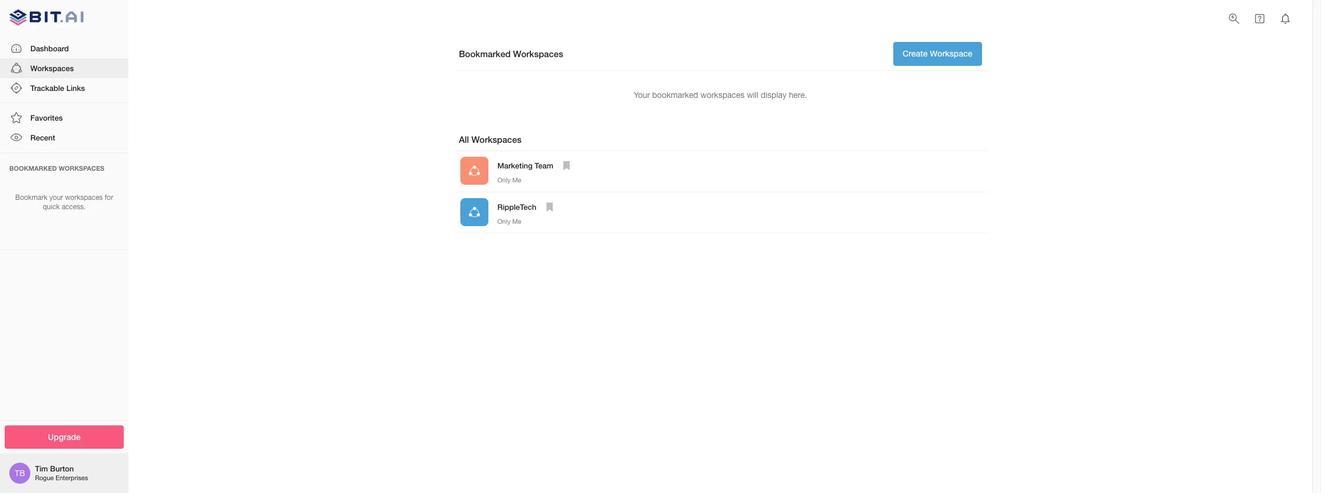 Task type: vqa. For each thing, say whether or not it's contained in the screenshot.
"bookmark" icon to the top
yes



Task type: locate. For each thing, give the bounding box(es) containing it.
me down rippletech
[[513, 218, 522, 225]]

dashboard button
[[0, 38, 128, 58]]

access.
[[62, 203, 86, 212]]

bookmarked
[[653, 90, 699, 100]]

1 vertical spatial me
[[513, 218, 522, 225]]

only down "marketing" at the left of page
[[498, 177, 511, 184]]

team
[[535, 161, 554, 170]]

workspaces for bookmarked workspaces
[[513, 48, 563, 59]]

tim
[[35, 465, 48, 474]]

enterprises
[[56, 475, 88, 482]]

1 only from the top
[[498, 177, 511, 184]]

2 only me from the top
[[498, 218, 522, 225]]

bookmark image for marketing team
[[560, 159, 574, 173]]

1 vertical spatial only
[[498, 218, 511, 225]]

bookmark image right team
[[560, 159, 574, 173]]

your bookmarked workspaces will display here.
[[634, 90, 807, 100]]

me down "marketing" at the left of page
[[513, 177, 522, 184]]

0 vertical spatial bookmark image
[[560, 159, 574, 173]]

bookmark image right rippletech
[[543, 200, 557, 214]]

your
[[49, 194, 63, 202]]

0 vertical spatial me
[[513, 177, 522, 184]]

me
[[513, 177, 522, 184], [513, 218, 522, 225]]

me for marketing team
[[513, 177, 522, 184]]

1 horizontal spatial workspaces
[[701, 90, 745, 100]]

marketing team
[[498, 161, 554, 170]]

workspaces
[[513, 48, 563, 59], [30, 64, 74, 73], [472, 134, 522, 145]]

workspaces left will
[[701, 90, 745, 100]]

0 vertical spatial workspaces
[[513, 48, 563, 59]]

workspaces inside bookmark your workspaces for quick access.
[[65, 194, 103, 202]]

1 vertical spatial bookmark image
[[543, 200, 557, 214]]

for
[[105, 194, 113, 202]]

links
[[66, 83, 85, 93]]

1 me from the top
[[513, 177, 522, 184]]

1 vertical spatial only me
[[498, 218, 522, 225]]

workspaces up "marketing" at the left of page
[[472, 134, 522, 145]]

0 vertical spatial workspaces
[[701, 90, 745, 100]]

workspaces for bookmarked
[[701, 90, 745, 100]]

2 vertical spatial workspaces
[[472, 134, 522, 145]]

workspaces down dashboard
[[30, 64, 74, 73]]

will
[[747, 90, 759, 100]]

upgrade button
[[5, 426, 124, 449]]

1 vertical spatial workspaces
[[65, 194, 103, 202]]

workspaces for your
[[65, 194, 103, 202]]

0 vertical spatial only me
[[498, 177, 522, 184]]

workspaces up access.
[[65, 194, 103, 202]]

2 only from the top
[[498, 218, 511, 225]]

only me
[[498, 177, 522, 184], [498, 218, 522, 225]]

create
[[903, 48, 928, 58]]

only me down "marketing" at the left of page
[[498, 177, 522, 184]]

tb
[[15, 469, 25, 479]]

only down rippletech
[[498, 218, 511, 225]]

create workspace
[[903, 48, 973, 58]]

upgrade
[[48, 432, 81, 442]]

1 vertical spatial workspaces
[[30, 64, 74, 73]]

1 only me from the top
[[498, 177, 522, 184]]

0 vertical spatial only
[[498, 177, 511, 184]]

0 horizontal spatial bookmark image
[[543, 200, 557, 214]]

trackable links
[[30, 83, 85, 93]]

only me down rippletech
[[498, 218, 522, 225]]

recent
[[30, 133, 55, 143]]

1 horizontal spatial bookmark image
[[560, 159, 574, 173]]

workspaces right bookmarked at the top left of the page
[[513, 48, 563, 59]]

bookmarked workspaces
[[459, 48, 563, 59]]

trackable links button
[[0, 78, 128, 98]]

bookmark image
[[560, 159, 574, 173], [543, 200, 557, 214]]

quick
[[43, 203, 60, 212]]

only
[[498, 177, 511, 184], [498, 218, 511, 225]]

2 me from the top
[[513, 218, 522, 225]]

workspaces
[[701, 90, 745, 100], [65, 194, 103, 202]]

all
[[459, 134, 469, 145]]

0 horizontal spatial workspaces
[[65, 194, 103, 202]]



Task type: describe. For each thing, give the bounding box(es) containing it.
trackable
[[30, 83, 64, 93]]

bookmark image for rippletech
[[543, 200, 557, 214]]

only for marketing team
[[498, 177, 511, 184]]

only for rippletech
[[498, 218, 511, 225]]

bookmarked
[[459, 48, 511, 59]]

here.
[[789, 90, 807, 100]]

burton
[[50, 465, 74, 474]]

only me for rippletech
[[498, 218, 522, 225]]

all workspaces
[[459, 134, 522, 145]]

bookmarked workspaces
[[9, 164, 104, 172]]

me for rippletech
[[513, 218, 522, 225]]

favorites button
[[0, 108, 128, 128]]

bookmark
[[15, 194, 47, 202]]

dashboard
[[30, 44, 69, 53]]

rippletech
[[498, 202, 537, 212]]

marketing
[[498, 161, 533, 170]]

workspaces button
[[0, 58, 128, 78]]

recent button
[[0, 128, 128, 148]]

tim burton rogue enterprises
[[35, 465, 88, 482]]

workspaces inside button
[[30, 64, 74, 73]]

bookmarked
[[9, 164, 57, 172]]

only me for marketing team
[[498, 177, 522, 184]]

your
[[634, 90, 650, 100]]

rogue
[[35, 475, 54, 482]]

bookmark your workspaces for quick access.
[[15, 194, 113, 212]]

workspaces
[[59, 164, 104, 172]]

favorites
[[30, 113, 63, 123]]

workspace
[[930, 48, 973, 58]]

display
[[761, 90, 787, 100]]

workspaces for all workspaces
[[472, 134, 522, 145]]



